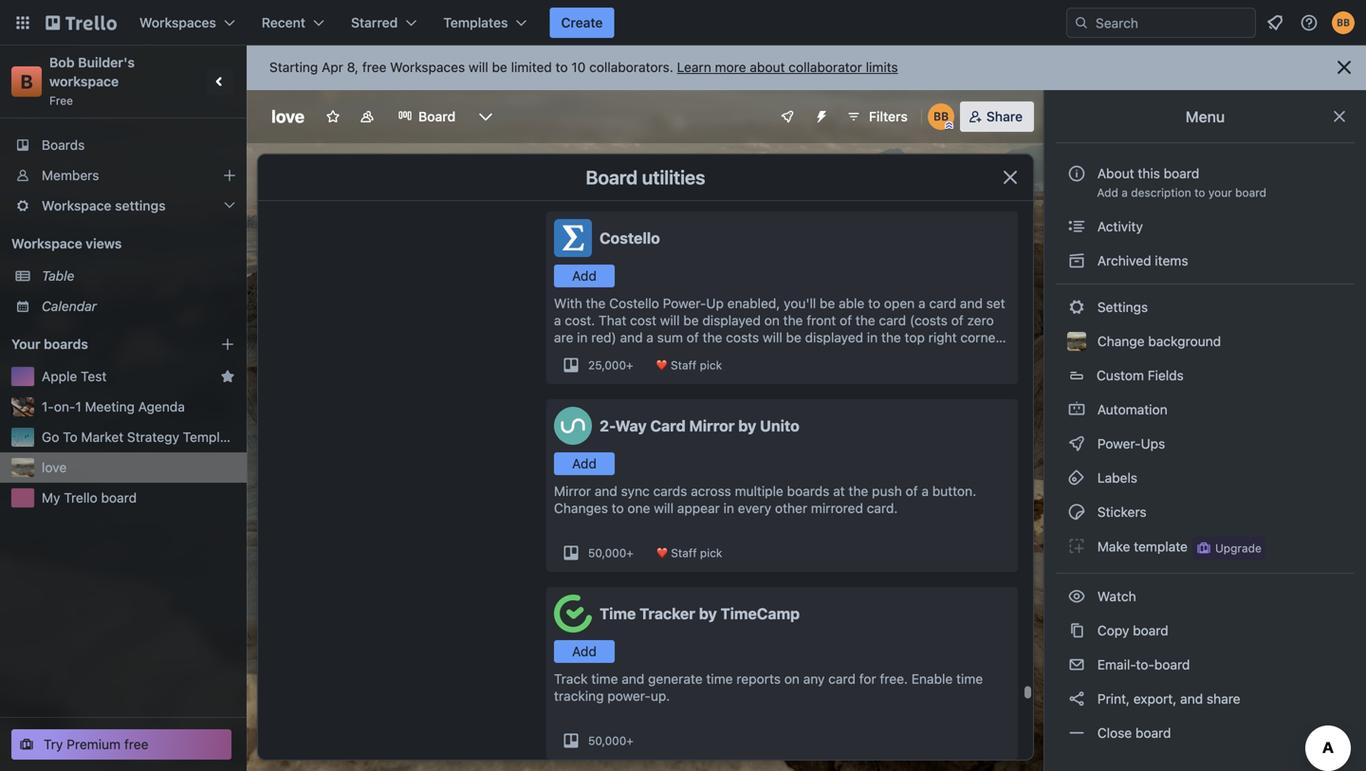 Task type: describe. For each thing, give the bounding box(es) containing it.
1-on-1 meeting agenda
[[42, 399, 185, 415]]

automation image
[[806, 102, 833, 128]]

sm image for labels
[[1067, 469, 1086, 488]]

one
[[628, 500, 650, 516]]

sm image for close board
[[1067, 724, 1086, 743]]

to-
[[1136, 657, 1155, 673]]

collaborator
[[789, 59, 862, 75]]

fields
[[1148, 368, 1184, 383]]

corner
[[961, 330, 1001, 345]]

card.
[[867, 500, 898, 516]]

a inside about this board add a description to your board
[[1122, 186, 1128, 199]]

up.
[[651, 688, 670, 704]]

0 horizontal spatial boards
[[44, 336, 88, 352]]

1 vertical spatial love
[[42, 460, 67, 475]]

mirror inside mirror and sync cards across multiple boards at the push of a button. changes to one will appear in every other mirrored card.
[[554, 483, 591, 499]]

free.
[[880, 671, 908, 687]]

the left top
[[881, 330, 901, 345]]

activity
[[1094, 219, 1143, 234]]

bob builder's workspace link
[[49, 55, 138, 89]]

1-on-1 meeting agenda link
[[42, 398, 235, 417]]

search image
[[1074, 15, 1089, 30]]

sm image for email-to-board
[[1067, 656, 1086, 675]]

of left those
[[879, 347, 891, 362]]

front
[[807, 313, 836, 328]]

will up sum
[[660, 313, 680, 328]]

table
[[42, 268, 74, 284]]

archived items
[[1094, 253, 1188, 268]]

0 vertical spatial costello
[[600, 229, 660, 247]]

2 50,000 + from the top
[[588, 734, 634, 748]]

2 vertical spatial costello
[[634, 364, 684, 380]]

collaborators.
[[589, 59, 673, 75]]

print, export, and share link
[[1056, 684, 1355, 714]]

boards
[[42, 137, 85, 153]]

premium
[[67, 737, 121, 752]]

print,
[[1098, 691, 1130, 707]]

be right cost
[[683, 313, 699, 328]]

* down board. at the left top
[[624, 364, 630, 380]]

sm image for stickers
[[1067, 503, 1086, 522]]

this member is an admin of this board. image
[[945, 121, 953, 130]]

appear
[[677, 500, 720, 516]]

copy
[[1098, 623, 1129, 639]]

power-
[[608, 688, 651, 704]]

and left 'share'
[[1180, 691, 1203, 707]]

cards inside with the costello power-up enabled, you'll be able to open a card and set a cost. that cost will be displayed on the front of the card (costs of zero are in red) and a sum of the costs will be displayed in the top right corner of your board.   * add costs to cards  * see a summary of those costs on your board  * costello costs nothing!  * source available on github (https://github.com/webrender/trello-costello)  screenshot
[[734, 347, 768, 362]]

stickers link
[[1056, 497, 1355, 528]]

go to market strategy template
[[42, 429, 239, 445]]

be up see
[[786, 330, 802, 345]]

to left 10 on the left top
[[556, 59, 568, 75]]

bob builder's workspace free
[[49, 55, 138, 107]]

sm image for power-ups
[[1067, 435, 1086, 454]]

go to market strategy template link
[[42, 428, 239, 447]]

screenshot
[[838, 381, 907, 397]]

0 horizontal spatial in
[[577, 330, 588, 345]]

board link
[[386, 102, 467, 132]]

labels
[[1094, 470, 1138, 486]]

apple test
[[42, 369, 107, 384]]

sm image for automation
[[1067, 400, 1086, 419]]

pick for 2-way card mirror by unito
[[700, 546, 722, 560]]

watch link
[[1056, 582, 1355, 612]]

love link
[[42, 458, 235, 477]]

1 horizontal spatial card
[[879, 313, 906, 328]]

board down love link
[[101, 490, 137, 506]]

agenda
[[138, 399, 185, 415]]

settings
[[115, 198, 166, 213]]

0 vertical spatial by
[[738, 417, 756, 435]]

my
[[42, 490, 60, 506]]

custom fields
[[1097, 368, 1184, 383]]

a up source
[[808, 347, 815, 362]]

source
[[788, 364, 831, 380]]

workspace for workspace settings
[[42, 198, 111, 213]]

workspace views
[[11, 236, 122, 251]]

will up see
[[763, 330, 782, 345]]

go
[[42, 429, 59, 445]]

2 horizontal spatial in
[[867, 330, 878, 345]]

with the costello power-up enabled, you'll be able to open a card and set a cost. that cost will be displayed on the front of the card (costs of zero are in red) and a sum of the costs will be displayed in the top right corner of your board.   * add costs to cards  * see a summary of those costs on your board  * costello costs nothing!  * source available on github (https://github.com/webrender/trello-costello)  screenshot
[[554, 296, 1005, 397]]

automation
[[1094, 402, 1168, 417]]

market
[[81, 429, 124, 445]]

to right able
[[868, 296, 881, 311]]

items
[[1155, 253, 1188, 268]]

free inside button
[[124, 737, 149, 752]]

of right sum
[[687, 330, 699, 345]]

time
[[600, 605, 636, 623]]

the up cost.
[[586, 296, 606, 311]]

apple
[[42, 369, 77, 384]]

reports
[[737, 671, 781, 687]]

table link
[[42, 267, 235, 286]]

0 horizontal spatial by
[[699, 605, 717, 623]]

workspace
[[49, 74, 119, 89]]

of inside mirror and sync cards across multiple boards at the push of a button. changes to one will appear in every other mirrored card.
[[906, 483, 918, 499]]

1 horizontal spatial workspaces
[[390, 59, 465, 75]]

workspace settings button
[[0, 191, 247, 221]]

able
[[839, 296, 865, 311]]

10
[[571, 59, 586, 75]]

0 vertical spatial card
[[929, 296, 956, 311]]

timecamp
[[721, 605, 800, 623]]

and up the zero
[[960, 296, 983, 311]]

power ups image
[[780, 109, 795, 124]]

your boards
[[11, 336, 88, 352]]

create button
[[550, 8, 614, 38]]

the down the you'll
[[783, 313, 803, 328]]

print, export, and share
[[1094, 691, 1241, 707]]

my trello board
[[42, 490, 137, 506]]

board up activity link
[[1235, 186, 1267, 199]]

starred
[[351, 15, 398, 30]]

export,
[[1134, 691, 1177, 707]]

(https://github.com/webrender/trello-
[[554, 381, 781, 397]]

1 horizontal spatial mirror
[[689, 417, 735, 435]]

add for costello
[[572, 268, 597, 284]]

workspaces inside popup button
[[139, 15, 216, 30]]

every
[[738, 500, 771, 516]]

❤️ staff pick for 2-way card mirror by unito
[[656, 546, 722, 560]]

8,
[[347, 59, 359, 75]]

will down templates
[[469, 59, 488, 75]]

add for time tracker by timecamp
[[572, 644, 597, 659]]

boards inside mirror and sync cards across multiple boards at the push of a button. changes to one will appear in every other mirrored card.
[[787, 483, 830, 499]]

starred icon image
[[220, 369, 235, 384]]

nothing!
[[724, 364, 774, 380]]

to inside about this board add a description to your board
[[1195, 186, 1205, 199]]

card inside track time and generate time reports on any card for free. enable time tracking power-up.
[[828, 671, 856, 687]]

a down cost
[[646, 330, 654, 345]]

ups
[[1141, 436, 1165, 452]]

2 time from the left
[[706, 671, 733, 687]]

* down see
[[778, 364, 784, 380]]

stickers
[[1094, 504, 1147, 520]]

board for board utilities
[[586, 166, 638, 188]]

members
[[42, 167, 99, 183]]

sm image for settings
[[1067, 298, 1086, 317]]

to inside mirror and sync cards across multiple boards at the push of a button. changes to one will appear in every other mirrored card.
[[612, 500, 624, 516]]

and inside track time and generate time reports on any card for free. enable time tracking power-up.
[[622, 671, 645, 687]]

costs down right
[[933, 347, 966, 362]]

add inside with the costello power-up enabled, you'll be able to open a card and set a cost. that cost will be displayed on the front of the card (costs of zero are in red) and a sum of the costs will be displayed in the top right corner of your board.   * add costs to cards  * see a summary of those costs on your board  * costello costs nothing!  * source available on github (https://github.com/webrender/trello-costello)  screenshot
[[653, 347, 678, 362]]

settings
[[1094, 299, 1148, 315]]

board down export,
[[1136, 725, 1171, 741]]

sm image for activity
[[1067, 217, 1086, 236]]

recent
[[262, 15, 306, 30]]

members link
[[0, 160, 247, 191]]

github
[[910, 364, 951, 380]]

❤️ for costello
[[656, 359, 668, 372]]

❤️ for 2-way card mirror by unito
[[656, 546, 668, 560]]

board up description
[[1164, 166, 1199, 181]]

cards inside mirror and sync cards across multiple boards at the push of a button. changes to one will appear in every other mirrored card.
[[653, 483, 687, 499]]

board utilities
[[586, 166, 705, 188]]

of down are
[[554, 347, 566, 362]]

try premium free button
[[11, 730, 231, 760]]

board for board
[[418, 109, 456, 124]]

custom fields button
[[1056, 361, 1355, 391]]

board.
[[601, 347, 640, 362]]

sm image for archived items
[[1067, 251, 1086, 270]]

add button for costello
[[554, 265, 615, 287]]

board up to-
[[1133, 623, 1169, 639]]

starting
[[269, 59, 318, 75]]

open information menu image
[[1300, 13, 1319, 32]]

workspace settings
[[42, 198, 166, 213]]

Board name text field
[[262, 102, 314, 132]]

sm image for watch
[[1067, 587, 1086, 606]]

workspace navigation collapse icon image
[[207, 68, 233, 95]]

enable
[[912, 671, 953, 687]]

settings link
[[1056, 292, 1355, 323]]

add for 2-way card mirror by unito
[[572, 456, 597, 472]]

unito
[[760, 417, 800, 435]]

watch
[[1094, 589, 1140, 604]]



Task type: locate. For each thing, give the bounding box(es) containing it.
3 sm image from the top
[[1067, 400, 1086, 419]]

sm image left print,
[[1067, 690, 1086, 709]]

template
[[183, 429, 239, 445]]

1 time from the left
[[591, 671, 618, 687]]

mirror right card
[[689, 417, 735, 435]]

apple test link
[[42, 367, 213, 386]]

add inside about this board add a description to your board
[[1097, 186, 1118, 199]]

costello up cost
[[609, 296, 659, 311]]

star or unstar board image
[[325, 109, 341, 124]]

and left the sync
[[595, 483, 617, 499]]

power-
[[663, 296, 706, 311], [1098, 436, 1141, 452]]

sm image inside activity link
[[1067, 217, 1086, 236]]

1 vertical spatial free
[[124, 737, 149, 752]]

add down sum
[[653, 347, 678, 362]]

limits
[[866, 59, 898, 75]]

board left utilities
[[586, 166, 638, 188]]

make
[[1098, 539, 1130, 555]]

* right board. at the left top
[[644, 347, 650, 362]]

50,000 down power-
[[588, 734, 626, 748]]

1 vertical spatial workspace
[[11, 236, 82, 251]]

1 vertical spatial mirror
[[554, 483, 591, 499]]

the inside mirror and sync cards across multiple boards at the push of a button. changes to one will appear in every other mirrored card.
[[849, 483, 868, 499]]

1 vertical spatial boards
[[787, 483, 830, 499]]

change background
[[1094, 333, 1221, 349]]

0 vertical spatial +
[[626, 359, 633, 372]]

back to home image
[[46, 8, 117, 38]]

0 horizontal spatial free
[[124, 737, 149, 752]]

1
[[75, 399, 81, 415]]

2 horizontal spatial time
[[956, 671, 983, 687]]

board left customize views icon
[[418, 109, 456, 124]]

0 vertical spatial ❤️
[[656, 359, 668, 372]]

of right push
[[906, 483, 918, 499]]

on down corner
[[970, 347, 985, 362]]

for
[[859, 671, 876, 687]]

1 ❤️ from the top
[[656, 359, 668, 372]]

b link
[[11, 66, 42, 97]]

time right enable
[[956, 671, 983, 687]]

2 + from the top
[[626, 546, 634, 560]]

be
[[492, 59, 507, 75], [820, 296, 835, 311], [683, 313, 699, 328], [786, 330, 802, 345]]

primary element
[[0, 0, 1366, 46]]

displayed
[[702, 313, 761, 328], [805, 330, 863, 345]]

email-
[[1098, 657, 1136, 673]]

generate
[[648, 671, 703, 687]]

cards
[[734, 347, 768, 362], [653, 483, 687, 499]]

1 horizontal spatial bob builder (bobbuilder40) image
[[1332, 11, 1355, 34]]

power-ups
[[1094, 436, 1169, 452]]

sm image left the watch
[[1067, 587, 1086, 606]]

time left reports
[[706, 671, 733, 687]]

archived
[[1098, 253, 1151, 268]]

and inside mirror and sync cards across multiple boards at the push of a button. changes to one will appear in every other mirrored card.
[[595, 483, 617, 499]]

4 sm image from the top
[[1067, 435, 1086, 454]]

sm image left make
[[1067, 537, 1086, 556]]

25,000 +
[[588, 359, 633, 372]]

Search field
[[1089, 9, 1255, 37]]

3 sm image from the top
[[1067, 537, 1086, 556]]

❤️ staff pick
[[656, 359, 722, 372], [656, 546, 722, 560]]

workspace up table
[[11, 236, 82, 251]]

by right tracker
[[699, 605, 717, 623]]

staff down appear
[[671, 546, 697, 560]]

recent button
[[250, 8, 336, 38]]

bob builder (bobbuilder40) image right filters at the right of the page
[[928, 103, 954, 130]]

0 vertical spatial free
[[362, 59, 387, 75]]

displayed down front
[[805, 330, 863, 345]]

your
[[1209, 186, 1232, 199], [570, 347, 597, 362], [554, 364, 581, 380]]

a inside mirror and sync cards across multiple boards at the push of a button. changes to one will appear in every other mirrored card.
[[922, 483, 929, 499]]

sm image inside the watch link
[[1067, 587, 1086, 606]]

views
[[86, 236, 122, 251]]

0 vertical spatial workspace
[[42, 198, 111, 213]]

of
[[840, 313, 852, 328], [951, 313, 964, 328], [687, 330, 699, 345], [554, 347, 566, 362], [879, 347, 891, 362], [906, 483, 918, 499]]

custom
[[1097, 368, 1144, 383]]

1 50,000 + from the top
[[588, 546, 634, 560]]

50,000 +
[[588, 546, 634, 560], [588, 734, 634, 748]]

50,000 + down the one
[[588, 546, 634, 560]]

b
[[20, 70, 33, 93]]

sm image
[[1067, 217, 1086, 236], [1067, 503, 1086, 522], [1067, 537, 1086, 556], [1067, 587, 1086, 606], [1067, 656, 1086, 675], [1067, 724, 1086, 743]]

to up activity link
[[1195, 186, 1205, 199]]

2 vertical spatial add button
[[554, 640, 615, 663]]

sm image inside "stickers" link
[[1067, 503, 1086, 522]]

sm image
[[1067, 251, 1086, 270], [1067, 298, 1086, 317], [1067, 400, 1086, 419], [1067, 435, 1086, 454], [1067, 469, 1086, 488], [1067, 621, 1086, 640], [1067, 690, 1086, 709]]

+ for 2-way card mirror by unito
[[626, 546, 634, 560]]

copy board link
[[1056, 616, 1355, 646]]

in up summary
[[867, 330, 878, 345]]

1 vertical spatial +
[[626, 546, 634, 560]]

customize views image
[[476, 107, 495, 126]]

7 sm image from the top
[[1067, 690, 1086, 709]]

0 horizontal spatial board
[[418, 109, 456, 124]]

a up (costs
[[918, 296, 926, 311]]

bob builder (bobbuilder40) image
[[1332, 11, 1355, 34], [928, 103, 954, 130]]

1 horizontal spatial displayed
[[805, 330, 863, 345]]

strategy
[[127, 429, 179, 445]]

love inside text box
[[271, 106, 305, 127]]

board up print, export, and share
[[1155, 657, 1190, 673]]

your boards with 5 items element
[[11, 333, 192, 356]]

1 horizontal spatial by
[[738, 417, 756, 435]]

2 ❤️ staff pick from the top
[[656, 546, 722, 560]]

+ down the one
[[626, 546, 634, 560]]

costello down board utilities on the top of the page
[[600, 229, 660, 247]]

0 vertical spatial board
[[418, 109, 456, 124]]

power- inside with the costello power-up enabled, you'll be able to open a card and set a cost. that cost will be displayed on the front of the card (costs of zero are in red) and a sum of the costs will be displayed in the top right corner of your board.   * add costs to cards  * see a summary of those costs on your board  * costello costs nothing!  * source available on github (https://github.com/webrender/trello-costello)  screenshot
[[663, 296, 706, 311]]

be up front
[[820, 296, 835, 311]]

1 pick from the top
[[700, 359, 722, 372]]

card
[[650, 417, 686, 435]]

will inside mirror and sync cards across multiple boards at the push of a button. changes to one will appear in every other mirrored card.
[[654, 500, 674, 516]]

the down up
[[703, 330, 722, 345]]

❤️ staff pick for costello
[[656, 359, 722, 372]]

power- up sum
[[663, 296, 706, 311]]

1 horizontal spatial free
[[362, 59, 387, 75]]

1 vertical spatial your
[[570, 347, 597, 362]]

add up track
[[572, 644, 597, 659]]

you'll
[[784, 296, 816, 311]]

about
[[750, 59, 785, 75]]

1 horizontal spatial board
[[586, 166, 638, 188]]

1 ❤️ staff pick from the top
[[656, 359, 722, 372]]

0 horizontal spatial workspaces
[[139, 15, 216, 30]]

sm image inside labels link
[[1067, 469, 1086, 488]]

0 vertical spatial your
[[1209, 186, 1232, 199]]

❤️ staff pick down appear
[[656, 546, 722, 560]]

0 horizontal spatial displayed
[[702, 313, 761, 328]]

1 horizontal spatial cards
[[734, 347, 768, 362]]

1 50,000 from the top
[[588, 546, 626, 560]]

test
[[81, 369, 107, 384]]

1 vertical spatial ❤️ staff pick
[[656, 546, 722, 560]]

free right premium
[[124, 737, 149, 752]]

sm image inside archived items link
[[1067, 251, 1086, 270]]

costs up (https://github.com/webrender/trello-
[[687, 364, 720, 380]]

will right the one
[[654, 500, 674, 516]]

❤️ up tracker
[[656, 546, 668, 560]]

0 vertical spatial power-
[[663, 296, 706, 311]]

create
[[561, 15, 603, 30]]

0 horizontal spatial cards
[[653, 483, 687, 499]]

workspaces up the workspace navigation collapse icon
[[139, 15, 216, 30]]

3 add button from the top
[[554, 640, 615, 663]]

at
[[833, 483, 845, 499]]

1 horizontal spatial in
[[724, 500, 734, 516]]

sm image left archived
[[1067, 251, 1086, 270]]

love up my
[[42, 460, 67, 475]]

sm image inside copy board link
[[1067, 621, 1086, 640]]

changes
[[554, 500, 608, 516]]

0 vertical spatial bob builder (bobbuilder40) image
[[1332, 11, 1355, 34]]

0 horizontal spatial time
[[591, 671, 618, 687]]

sm image left power-ups
[[1067, 435, 1086, 454]]

2 ❤️ from the top
[[656, 546, 668, 560]]

1 vertical spatial card
[[879, 313, 906, 328]]

6 sm image from the top
[[1067, 621, 1086, 640]]

cards up appear
[[653, 483, 687, 499]]

card left for
[[828, 671, 856, 687]]

time tracker by timecamp
[[600, 605, 800, 623]]

other
[[775, 500, 807, 516]]

are
[[554, 330, 573, 345]]

a up are
[[554, 313, 561, 328]]

sm image left settings
[[1067, 298, 1086, 317]]

1 vertical spatial by
[[699, 605, 717, 623]]

about
[[1098, 166, 1134, 181]]

mirror and sync cards across multiple boards at the push of a button. changes to one will appear in every other mirrored card.
[[554, 483, 976, 516]]

pick for costello
[[700, 359, 722, 372]]

add up changes
[[572, 456, 597, 472]]

3 time from the left
[[956, 671, 983, 687]]

apr
[[322, 59, 343, 75]]

add down about
[[1097, 186, 1118, 199]]

1 vertical spatial pick
[[700, 546, 722, 560]]

will
[[469, 59, 488, 75], [660, 313, 680, 328], [763, 330, 782, 345], [654, 500, 674, 516]]

1 vertical spatial 50,000 +
[[588, 734, 634, 748]]

the down able
[[856, 313, 875, 328]]

sm image left close
[[1067, 724, 1086, 743]]

sm image left labels at the bottom
[[1067, 469, 1086, 488]]

pick down appear
[[700, 546, 722, 560]]

to left the one
[[612, 500, 624, 516]]

2-way card mirror by unito
[[600, 417, 800, 435]]

multiple
[[735, 483, 784, 499]]

3 + from the top
[[626, 734, 634, 748]]

* left see
[[772, 347, 778, 362]]

50,000 down changes
[[588, 546, 626, 560]]

add board image
[[220, 337, 235, 352]]

on left the any
[[784, 671, 800, 687]]

and up board. at the left top
[[620, 330, 643, 345]]

tracker
[[640, 605, 695, 623]]

workspaces button
[[128, 8, 247, 38]]

bob
[[49, 55, 75, 70]]

in down cost.
[[577, 330, 588, 345]]

0 vertical spatial staff
[[671, 359, 697, 372]]

1 vertical spatial add button
[[554, 453, 615, 475]]

and up power-
[[622, 671, 645, 687]]

close board
[[1094, 725, 1171, 741]]

add button for time tracker by timecamp
[[554, 640, 615, 663]]

staff for costello
[[671, 359, 697, 372]]

on down enabled,
[[764, 313, 780, 328]]

1 + from the top
[[626, 359, 633, 372]]

with
[[554, 296, 582, 311]]

calendar
[[42, 298, 97, 314]]

of down able
[[840, 313, 852, 328]]

time
[[591, 671, 618, 687], [706, 671, 733, 687], [956, 671, 983, 687]]

love left star or unstar board icon on the left of page
[[271, 106, 305, 127]]

❤️ staff pick up (https://github.com/webrender/trello-
[[656, 359, 722, 372]]

track
[[554, 671, 588, 687]]

1 horizontal spatial love
[[271, 106, 305, 127]]

5 sm image from the top
[[1067, 656, 1086, 675]]

2-
[[600, 417, 615, 435]]

sm image inside close board link
[[1067, 724, 1086, 743]]

way
[[615, 417, 647, 435]]

button.
[[932, 483, 976, 499]]

a
[[1122, 186, 1128, 199], [918, 296, 926, 311], [554, 313, 561, 328], [646, 330, 654, 345], [808, 347, 815, 362], [922, 483, 929, 499]]

limited
[[511, 59, 552, 75]]

on inside track time and generate time reports on any card for free. enable time tracking power-up.
[[784, 671, 800, 687]]

1 sm image from the top
[[1067, 217, 1086, 236]]

0 notifications image
[[1264, 11, 1287, 34]]

2 sm image from the top
[[1067, 503, 1086, 522]]

0 horizontal spatial bob builder (bobbuilder40) image
[[928, 103, 954, 130]]

in down the across
[[724, 500, 734, 516]]

meeting
[[85, 399, 135, 415]]

1 horizontal spatial time
[[706, 671, 733, 687]]

4 sm image from the top
[[1067, 587, 1086, 606]]

*
[[644, 347, 650, 362], [772, 347, 778, 362], [624, 364, 630, 380], [778, 364, 784, 380]]

board
[[1164, 166, 1199, 181], [1235, 186, 1267, 199], [585, 364, 620, 380], [101, 490, 137, 506], [1133, 623, 1169, 639], [1155, 657, 1190, 673], [1136, 725, 1171, 741]]

0 vertical spatial love
[[271, 106, 305, 127]]

on down those
[[891, 364, 906, 380]]

template
[[1134, 539, 1188, 555]]

sm image inside the settings link
[[1067, 298, 1086, 317]]

1 vertical spatial power-
[[1098, 436, 1141, 452]]

2 pick from the top
[[700, 546, 722, 560]]

1 vertical spatial cards
[[653, 483, 687, 499]]

any
[[803, 671, 825, 687]]

sm image for print, export, and share
[[1067, 690, 1086, 709]]

2 50,000 from the top
[[588, 734, 626, 748]]

1 vertical spatial bob builder (bobbuilder40) image
[[928, 103, 954, 130]]

on-
[[54, 399, 75, 415]]

1 sm image from the top
[[1067, 251, 1086, 270]]

50,000 + down power-
[[588, 734, 634, 748]]

1 vertical spatial displayed
[[805, 330, 863, 345]]

0 horizontal spatial card
[[828, 671, 856, 687]]

1 vertical spatial costello
[[609, 296, 659, 311]]

1 vertical spatial 50,000
[[588, 734, 626, 748]]

costs up nothing!
[[726, 330, 759, 345]]

in inside mirror and sync cards across multiple boards at the push of a button. changes to one will appear in every other mirrored card.
[[724, 500, 734, 516]]

2 vertical spatial card
[[828, 671, 856, 687]]

builder's
[[78, 55, 135, 70]]

share
[[1207, 691, 1241, 707]]

board down board. at the left top
[[585, 364, 620, 380]]

upgrade button
[[1193, 537, 1266, 560]]

sm image left automation
[[1067, 400, 1086, 419]]

of up right
[[951, 313, 964, 328]]

2 horizontal spatial card
[[929, 296, 956, 311]]

1 add button from the top
[[554, 265, 615, 287]]

workspace for workspace views
[[11, 236, 82, 251]]

+ for costello
[[626, 359, 633, 372]]

workspace visible image
[[360, 109, 375, 124]]

1 vertical spatial workspaces
[[390, 59, 465, 75]]

free
[[49, 94, 73, 107]]

0 vertical spatial add button
[[554, 265, 615, 287]]

cost
[[630, 313, 657, 328]]

boards link
[[0, 130, 247, 160]]

6 sm image from the top
[[1067, 724, 1086, 743]]

5 sm image from the top
[[1067, 469, 1086, 488]]

be left limited
[[492, 59, 507, 75]]

0 horizontal spatial love
[[42, 460, 67, 475]]

board inside with the costello power-up enabled, you'll be able to open a card and set a cost. that cost will be displayed on the front of the card (costs of zero are in red) and a sum of the costs will be displayed in the top right corner of your board.   * add costs to cards  * see a summary of those costs on your board  * costello costs nothing!  * source available on github (https://github.com/webrender/trello-costello)  screenshot
[[585, 364, 620, 380]]

staff for 2-way card mirror by unito
[[671, 546, 697, 560]]

bob builder (bobbuilder40) image right 'open information menu' image
[[1332, 11, 1355, 34]]

0 vertical spatial cards
[[734, 347, 768, 362]]

cards up nothing!
[[734, 347, 768, 362]]

sm image left stickers
[[1067, 503, 1086, 522]]

sm image for make template
[[1067, 537, 1086, 556]]

automation link
[[1056, 395, 1355, 425]]

2 vertical spatial +
[[626, 734, 634, 748]]

sm image inside email-to-board link
[[1067, 656, 1086, 675]]

1 vertical spatial staff
[[671, 546, 697, 560]]

0 vertical spatial 50,000
[[588, 546, 626, 560]]

displayed down up
[[702, 313, 761, 328]]

sm image inside power-ups link
[[1067, 435, 1086, 454]]

workspace down members on the left of page
[[42, 198, 111, 213]]

in
[[577, 330, 588, 345], [867, 330, 878, 345], [724, 500, 734, 516]]

upgrade
[[1215, 542, 1262, 555]]

1 vertical spatial board
[[586, 166, 638, 188]]

0 vertical spatial 50,000 +
[[588, 546, 634, 560]]

add button for 2-way card mirror by unito
[[554, 453, 615, 475]]

your inside about this board add a description to your board
[[1209, 186, 1232, 199]]

0 vertical spatial ❤️ staff pick
[[656, 359, 722, 372]]

mirror up changes
[[554, 483, 591, 499]]

2 sm image from the top
[[1067, 298, 1086, 317]]

email-to-board link
[[1056, 650, 1355, 680]]

about this board add a description to your board
[[1097, 166, 1267, 199]]

costs down sum
[[681, 347, 715, 362]]

1 horizontal spatial boards
[[787, 483, 830, 499]]

0 horizontal spatial mirror
[[554, 483, 591, 499]]

to
[[63, 429, 78, 445]]

sm image inside automation 'link'
[[1067, 400, 1086, 419]]

close board link
[[1056, 718, 1355, 749]]

add up with
[[572, 268, 597, 284]]

0 vertical spatial workspaces
[[139, 15, 216, 30]]

workspace inside popup button
[[42, 198, 111, 213]]

sm image inside print, export, and share link
[[1067, 690, 1086, 709]]

0 vertical spatial mirror
[[689, 417, 735, 435]]

share
[[987, 109, 1023, 124]]

add button up with
[[554, 265, 615, 287]]

2 add button from the top
[[554, 453, 615, 475]]

a down about
[[1122, 186, 1128, 199]]

utilities
[[642, 166, 705, 188]]

sm image for copy board
[[1067, 621, 1086, 640]]

workspaces up board link
[[390, 59, 465, 75]]

add button down 2-
[[554, 453, 615, 475]]

0 vertical spatial displayed
[[702, 313, 761, 328]]

a left button.
[[922, 483, 929, 499]]

sm image left the copy
[[1067, 621, 1086, 640]]

0 horizontal spatial power-
[[663, 296, 706, 311]]

❤️ up (https://github.com/webrender/trello-
[[656, 359, 668, 372]]

to up nothing!
[[718, 347, 730, 362]]

0 vertical spatial pick
[[700, 359, 722, 372]]

2 vertical spatial your
[[554, 364, 581, 380]]

0 vertical spatial boards
[[44, 336, 88, 352]]

available
[[834, 364, 887, 380]]

activity link
[[1056, 212, 1355, 242]]

1 horizontal spatial power-
[[1098, 436, 1141, 452]]

1 vertical spatial ❤️
[[656, 546, 668, 560]]



Task type: vqa. For each thing, say whether or not it's contained in the screenshot.
second the 'time' from left
yes



